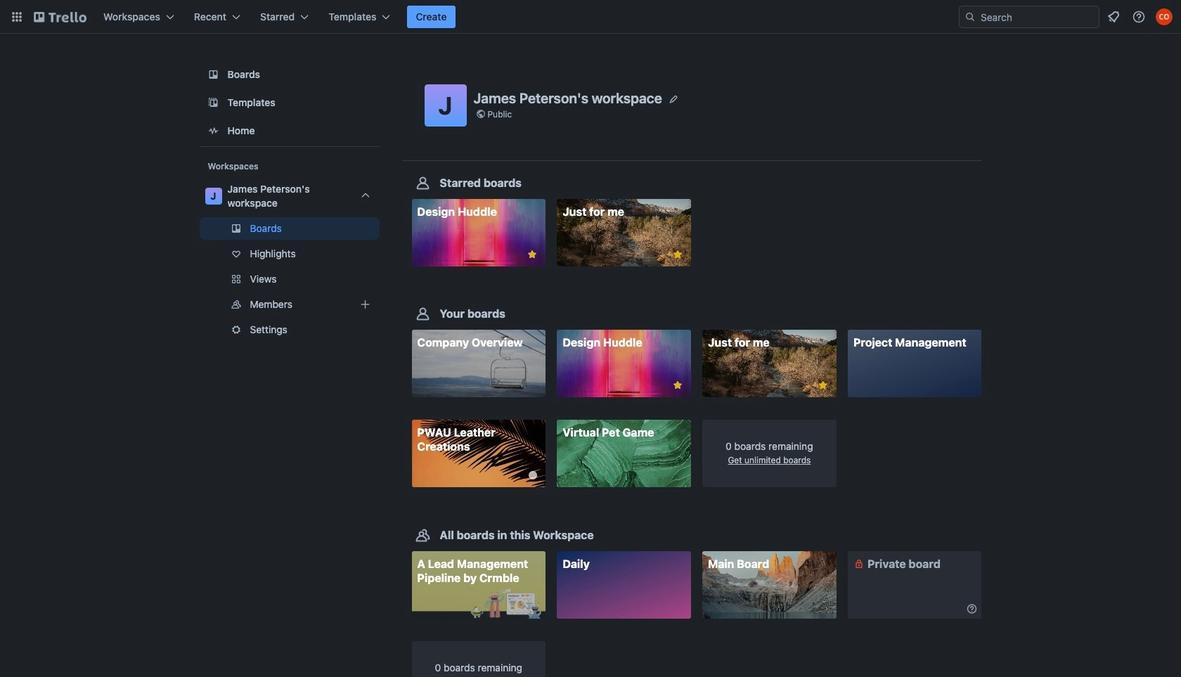 Task type: vqa. For each thing, say whether or not it's contained in the screenshot.
UPGRADE WORKSPACE TO PREMIUM
no



Task type: locate. For each thing, give the bounding box(es) containing it.
1 click to unstar this board. it will be removed from your starred list. image from the top
[[671, 248, 684, 261]]

1 vertical spatial sm image
[[965, 602, 979, 616]]

board image
[[205, 66, 222, 83]]

0 vertical spatial click to unstar this board. it will be removed from your starred list. image
[[671, 248, 684, 261]]

christina overa (christinaovera) image
[[1156, 8, 1173, 25]]

search image
[[965, 11, 976, 23]]

0 notifications image
[[1105, 8, 1122, 25]]

sm image
[[852, 557, 866, 571], [965, 602, 979, 616]]

0 vertical spatial click to unstar this board. it will be removed from your starred list. image
[[526, 248, 539, 261]]

0 horizontal spatial click to unstar this board. it will be removed from your starred list. image
[[526, 248, 539, 261]]

1 horizontal spatial click to unstar this board. it will be removed from your starred list. image
[[817, 379, 830, 392]]

click to unstar this board. it will be removed from your starred list. image
[[671, 248, 684, 261], [671, 379, 684, 392]]

0 horizontal spatial sm image
[[852, 557, 866, 571]]

click to unstar this board. it will be removed from your starred list. image
[[526, 248, 539, 261], [817, 379, 830, 392]]

1 vertical spatial click to unstar this board. it will be removed from your starred list. image
[[671, 379, 684, 392]]

0 vertical spatial sm image
[[852, 557, 866, 571]]



Task type: describe. For each thing, give the bounding box(es) containing it.
1 horizontal spatial sm image
[[965, 602, 979, 616]]

add image
[[357, 296, 374, 313]]

Search field
[[976, 7, 1099, 27]]

1 vertical spatial click to unstar this board. it will be removed from your starred list. image
[[817, 379, 830, 392]]

there is new activity on this board. image
[[529, 471, 537, 480]]

open information menu image
[[1132, 10, 1146, 24]]

primary element
[[0, 0, 1181, 34]]

home image
[[205, 122, 222, 139]]

template board image
[[205, 94, 222, 111]]

2 click to unstar this board. it will be removed from your starred list. image from the top
[[671, 379, 684, 392]]

back to home image
[[34, 6, 86, 28]]



